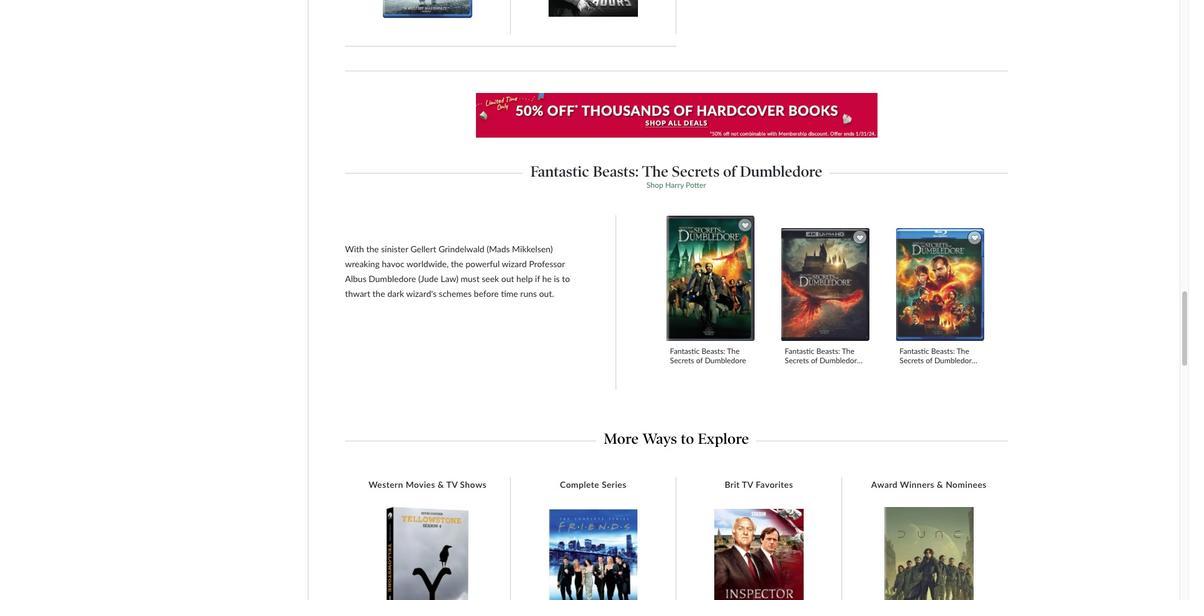 Task type: locate. For each thing, give the bounding box(es) containing it.
1 & from the left
[[438, 480, 444, 490]]

fantastic for fantastic beasts: the secrets of dumbledore shop harry potter
[[530, 162, 589, 180]]

of inside fantastic beasts: the secrets of dumbledore shop harry potter
[[723, 162, 736, 180]]

secrets inside fantastic beasts: the secrets of dumbledore
[[670, 356, 694, 365]]

secrets inside fantastic beasts: the secrets of dumbledore [4k ultra hd blu- ray/blu-ray]
[[785, 356, 809, 365]]

the for fantastic beasts: the secrets of dumbledore
[[727, 347, 740, 356]]

gellert
[[410, 244, 436, 254]]

must
[[461, 274, 480, 284]]

movies
[[406, 480, 435, 490]]

to right ways
[[681, 430, 694, 448]]

1 horizontal spatial &
[[937, 480, 943, 490]]

tv
[[446, 480, 458, 490], [742, 480, 753, 490]]

tv right brit at the right bottom of the page
[[742, 480, 753, 490]]

out.
[[539, 288, 554, 299]]

tv left 'shows'
[[446, 480, 458, 490]]

fantastic beasts: the secrets of dumbledore [blu-ray] link
[[900, 347, 981, 375]]

more
[[604, 430, 639, 448]]

secrets for fantastic beasts: the secrets of dumbledore shop harry potter
[[672, 162, 720, 180]]

advertisement element
[[345, 93, 1008, 138]]

nominees
[[946, 480, 987, 490]]

fantastic inside fantastic beasts: the secrets of dumbledore shop harry potter
[[530, 162, 589, 180]]

beasts: inside the fantastic beasts: the secrets of dumbledore [blu-ray]
[[931, 347, 955, 356]]

0 horizontal spatial &
[[438, 480, 444, 490]]

with the sinister gellert grindelwald (mads mikkelsen) wreaking havoc worldwide, the powerful wizard professor albus dumbledore (jude law) must seek out help if he is to thwart the dark wizard's schemes before time runs out.
[[345, 244, 570, 299]]

complete
[[560, 480, 599, 490]]

dumbledore inside fantastic beasts: the secrets of dumbledore shop harry potter
[[740, 162, 822, 180]]

professor
[[529, 259, 565, 269]]

fantastic beasts: the secrets of dumbledore [blu-ray] image
[[895, 228, 985, 342]]

havoc
[[382, 259, 404, 269]]

beasts: inside fantastic beasts: the secrets of dumbledore [4k ultra hd blu- ray/blu-ray]
[[816, 347, 840, 356]]

0 horizontal spatial to
[[562, 274, 570, 284]]

of inside fantastic beasts: the secrets of dumbledore
[[696, 356, 703, 365]]

the inside fantastic beasts: the secrets of dumbledore [4k ultra hd blu- ray/blu-ray]
[[842, 347, 854, 356]]

& right movies at the bottom of page
[[438, 480, 444, 490]]

dumbledore for fantastic beasts: the secrets of dumbledore
[[705, 356, 746, 365]]

with
[[345, 244, 364, 254]]

of inside fantastic beasts: the secrets of dumbledore [4k ultra hd blu- ray/blu-ray]
[[811, 356, 818, 365]]

dumbledore
[[740, 162, 822, 180], [369, 274, 416, 284], [705, 356, 746, 365], [820, 356, 861, 365], [934, 356, 976, 365]]

1 horizontal spatial tv
[[742, 480, 753, 490]]

out
[[501, 274, 514, 284]]

fantastic beasts: the secrets of dumbledore [4k ultra hd blu- ray/blu-ray] link
[[785, 347, 866, 384]]

fantastic for fantastic beasts: the secrets of dumbledore [4k ultra hd blu- ray/blu-ray]
[[785, 347, 815, 356]]

1 horizontal spatial to
[[681, 430, 694, 448]]

secrets inside fantastic beasts: the secrets of dumbledore shop harry potter
[[672, 162, 720, 180]]

fantastic for fantastic beasts: the secrets of dumbledore [blu-ray]
[[900, 347, 929, 356]]

fantastic
[[530, 162, 589, 180], [670, 347, 700, 356], [785, 347, 815, 356], [900, 347, 929, 356]]

fantastic inside fantastic beasts: the secrets of dumbledore
[[670, 347, 700, 356]]

of inside the fantastic beasts: the secrets of dumbledore [blu-ray]
[[926, 356, 933, 365]]

1 horizontal spatial ray]
[[916, 366, 928, 375]]

the inside fantastic beasts: the secrets of dumbledore shop harry potter
[[642, 162, 668, 180]]

&
[[438, 480, 444, 490], [937, 480, 943, 490]]

beasts: inside fantastic beasts: the secrets of dumbledore
[[702, 347, 725, 356]]

the down grindelwald
[[451, 259, 463, 269]]

fantastic inside the fantastic beasts: the secrets of dumbledore [blu-ray]
[[900, 347, 929, 356]]

ray/blu-
[[785, 375, 812, 384]]

complete series link
[[554, 480, 633, 491]]

worldwide,
[[406, 259, 449, 269]]

runs
[[520, 288, 537, 299]]

wizard
[[502, 259, 527, 269]]

& for nominees
[[937, 480, 943, 490]]

beasts:
[[593, 162, 639, 180], [702, 347, 725, 356], [816, 347, 840, 356], [931, 347, 955, 356]]

dark
[[387, 288, 404, 299]]

0 horizontal spatial ray]
[[812, 375, 824, 384]]

$9.99 dvds image
[[383, 0, 472, 18]]

fantastic beasts: the secrets of dumbledore shop harry potter
[[530, 162, 822, 190]]

if
[[535, 274, 540, 284]]

0 horizontal spatial tv
[[446, 480, 458, 490]]

albus
[[345, 274, 366, 284]]

0 vertical spatial to
[[562, 274, 570, 284]]

2 vertical spatial the
[[373, 288, 385, 299]]

1 vertical spatial to
[[681, 430, 694, 448]]

of
[[723, 162, 736, 180], [696, 356, 703, 365], [811, 356, 818, 365], [926, 356, 933, 365]]

the inside the fantastic beasts: the secrets of dumbledore [blu-ray]
[[957, 347, 969, 356]]

shop harry potter link
[[647, 181, 706, 190]]

more ways to explore
[[604, 430, 749, 448]]

help
[[516, 274, 533, 284]]

secrets for fantastic beasts: the secrets of dumbledore [4k ultra hd blu- ray/blu-ray]
[[785, 356, 809, 365]]

dumbledore inside the fantastic beasts: the secrets of dumbledore [blu-ray]
[[934, 356, 976, 365]]

before
[[474, 288, 499, 299]]

dumbledore inside fantastic beasts: the secrets of dumbledore
[[705, 356, 746, 365]]

[blu-
[[900, 366, 916, 375]]

dumbledore for fantastic beasts: the secrets of dumbledore [blu-ray]
[[934, 356, 976, 365]]

of for fantastic beasts: the secrets of dumbledore
[[696, 356, 703, 365]]

to right "is"
[[562, 274, 570, 284]]

& right winners
[[937, 480, 943, 490]]

fantastic inside fantastic beasts: the secrets of dumbledore [4k ultra hd blu- ray/blu-ray]
[[785, 347, 815, 356]]

secrets
[[672, 162, 720, 180], [670, 356, 694, 365], [785, 356, 809, 365], [900, 356, 924, 365]]

the left dark
[[373, 288, 385, 299]]

grindelwald
[[439, 244, 484, 254]]

to inside section
[[681, 430, 694, 448]]

of for fantastic beasts: the secrets of dumbledore shop harry potter
[[723, 162, 736, 180]]

dumbledore inside fantastic beasts: the secrets of dumbledore [4k ultra hd blu- ray/blu-ray]
[[820, 356, 861, 365]]

award winners & nominees image
[[884, 507, 974, 601]]

time
[[501, 288, 518, 299]]

2 & from the left
[[937, 480, 943, 490]]

blu-
[[830, 366, 844, 375]]

ray]
[[916, 366, 928, 375], [812, 375, 824, 384]]

winners
[[900, 480, 934, 490]]

secrets for fantastic beasts: the secrets of dumbledore [blu-ray]
[[900, 356, 924, 365]]

beasts: inside fantastic beasts: the secrets of dumbledore shop harry potter
[[593, 162, 639, 180]]

western movies & tv shows link
[[362, 480, 493, 491]]

western
[[369, 480, 403, 490]]

ultra
[[798, 366, 815, 375]]

potter
[[686, 181, 706, 190]]

the inside fantastic beasts: the secrets of dumbledore
[[727, 347, 740, 356]]

beasts: for fantastic beasts: the secrets of dumbledore
[[702, 347, 725, 356]]

to
[[562, 274, 570, 284], [681, 430, 694, 448]]

the
[[366, 244, 379, 254], [451, 259, 463, 269], [373, 288, 385, 299]]

mikkelsen)
[[512, 244, 553, 254]]

the for fantastic beasts: the secrets of dumbledore [blu-ray]
[[957, 347, 969, 356]]

the right with
[[366, 244, 379, 254]]

brit tv favorites
[[725, 480, 793, 490]]

secrets inside the fantastic beasts: the secrets of dumbledore [blu-ray]
[[900, 356, 924, 365]]

shop
[[647, 181, 663, 190]]

the
[[642, 162, 668, 180], [727, 347, 740, 356], [842, 347, 854, 356], [957, 347, 969, 356]]

he
[[542, 274, 552, 284]]



Task type: describe. For each thing, give the bounding box(es) containing it.
fantastic beasts: the secrets of dumbledore image
[[666, 215, 755, 342]]

harry
[[665, 181, 684, 190]]

western movies & tv shows
[[369, 480, 487, 490]]

to inside with the sinister gellert grindelwald (mads mikkelsen) wreaking havoc worldwide, the powerful wizard professor albus dumbledore (jude law) must seek out help if he is to thwart the dark wizard's schemes before time runs out.
[[562, 274, 570, 284]]

hd
[[817, 366, 828, 375]]

brit tv favorites image
[[714, 510, 804, 601]]

dumbledore for fantastic beasts: the secrets of dumbledore shop harry potter
[[740, 162, 822, 180]]

law)
[[441, 274, 458, 284]]

complete series
[[560, 480, 626, 490]]

complete series image
[[549, 510, 638, 601]]

powerful
[[466, 259, 500, 269]]

beasts: for fantastic beasts: the secrets of dumbledore [4k ultra hd blu- ray/blu-ray]
[[816, 347, 840, 356]]

ways
[[643, 430, 677, 448]]

more ways to explore section
[[345, 427, 1008, 448]]

fantastic for fantastic beasts: the secrets of dumbledore
[[670, 347, 700, 356]]

wizard's
[[406, 288, 437, 299]]

1 vertical spatial the
[[451, 259, 463, 269]]

is
[[554, 274, 560, 284]]

[4k
[[785, 366, 797, 375]]

dumbledore for fantastic beasts: the secrets of dumbledore [4k ultra hd blu- ray/blu-ray]
[[820, 356, 861, 365]]

schemes
[[439, 288, 472, 299]]

ray] inside the fantastic beasts: the secrets of dumbledore [blu-ray]
[[916, 366, 928, 375]]

dumbledore inside with the sinister gellert grindelwald (mads mikkelsen) wreaking havoc worldwide, the powerful wizard professor albus dumbledore (jude law) must seek out help if he is to thwart the dark wizard's schemes before time runs out.
[[369, 274, 416, 284]]

western movies & tv shows image
[[383, 504, 472, 601]]

of for fantastic beasts: the secrets of dumbledore [blu-ray]
[[926, 356, 933, 365]]

fantastic beasts: the secrets of dumbledore [4k ultra hd blu-ray/blu-ray] image
[[781, 227, 870, 342]]

shows
[[460, 480, 487, 490]]

explore
[[698, 430, 749, 448]]

0 vertical spatial the
[[366, 244, 379, 254]]

beasts: for fantastic beasts: the secrets of dumbledore [blu-ray]
[[931, 347, 955, 356]]

& for tv
[[438, 480, 444, 490]]

1 tv from the left
[[446, 480, 458, 490]]

dvd deals: up to 30% off image
[[549, 0, 638, 17]]

fantastic beasts: the secrets of dumbledore
[[670, 347, 746, 365]]

fantastic beasts: the secrets of dumbledore link
[[670, 347, 751, 366]]

fantastic beasts: the secrets of dumbledore [blu-ray]
[[900, 347, 976, 375]]

series
[[602, 480, 626, 490]]

award winners & nominees
[[871, 480, 987, 490]]

the for fantastic beasts: the secrets of dumbledore shop harry potter
[[642, 162, 668, 180]]

of for fantastic beasts: the secrets of dumbledore [4k ultra hd blu- ray/blu-ray]
[[811, 356, 818, 365]]

seek
[[482, 274, 499, 284]]

brit tv favorites link
[[718, 480, 799, 491]]

thwart
[[345, 288, 370, 299]]

the for fantastic beasts: the secrets of dumbledore [4k ultra hd blu- ray/blu-ray]
[[842, 347, 854, 356]]

(mads
[[487, 244, 510, 254]]

sinister
[[381, 244, 408, 254]]

ray] inside fantastic beasts: the secrets of dumbledore [4k ultra hd blu- ray/blu-ray]
[[812, 375, 824, 384]]

favorites
[[756, 480, 793, 490]]

fantastic beasts: the secrets of dumbledore [4k ultra hd blu- ray/blu-ray]
[[785, 347, 861, 384]]

beasts: for fantastic beasts: the secrets of dumbledore shop harry potter
[[593, 162, 639, 180]]

brit
[[725, 480, 740, 490]]

award winners & nominees link
[[865, 480, 993, 491]]

secrets for fantastic beasts: the secrets of dumbledore
[[670, 356, 694, 365]]

wreaking
[[345, 259, 380, 269]]

2 tv from the left
[[742, 480, 753, 490]]

award
[[871, 480, 898, 490]]

(jude
[[418, 274, 438, 284]]



Task type: vqa. For each thing, say whether or not it's contained in the screenshot.
MORE WAYS TO EXPLORE
yes



